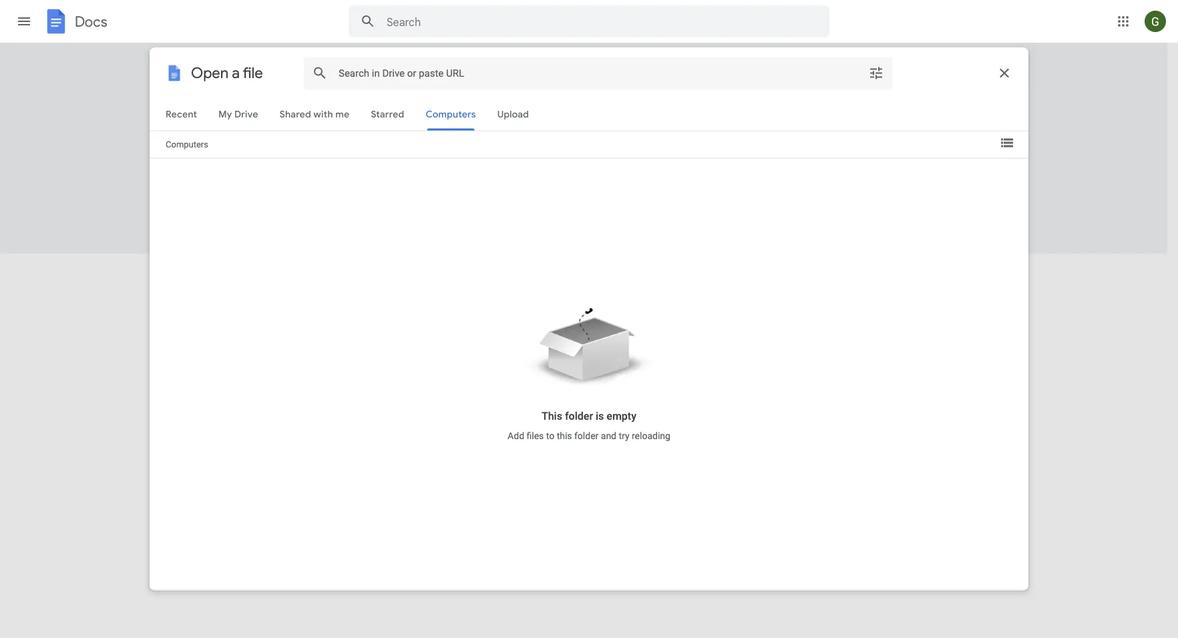 Task type: describe. For each thing, give the bounding box(es) containing it.
gallery
[[855, 58, 886, 69]]

yet
[[628, 328, 644, 342]]

main menu image
[[16, 13, 32, 29]]

get
[[706, 349, 722, 361]]

6 option from the left
[[748, 83, 845, 239]]

select
[[410, 349, 439, 361]]

a inside the no text documents yet select a blank document or choose another template above to get started
[[442, 349, 448, 361]]

text
[[542, 328, 562, 342]]

start
[[208, 57, 232, 71]]

Search bar text field
[[387, 15, 796, 29]]

template
[[618, 349, 660, 361]]

search image
[[355, 8, 382, 35]]

documents
[[565, 328, 625, 342]]

start a new document heading
[[208, 43, 802, 86]]

3 option from the left
[[421, 83, 518, 239]]

above
[[663, 349, 692, 361]]

no text documents yet select a blank document or choose another template above to get started
[[410, 328, 758, 361]]

1 option from the left
[[203, 83, 301, 235]]

choose
[[542, 349, 577, 361]]

document inside the no text documents yet select a blank document or choose another template above to get started
[[479, 349, 527, 361]]



Task type: vqa. For each thing, say whether or not it's contained in the screenshot.
sixth option from the right
yes



Task type: locate. For each thing, give the bounding box(es) containing it.
template
[[811, 58, 853, 69]]

0 vertical spatial document
[[266, 57, 315, 71]]

document left or
[[479, 349, 527, 361]]

5 option from the left
[[639, 83, 736, 239]]

blank
[[450, 349, 476, 361]]

1 horizontal spatial document
[[479, 349, 527, 361]]

option
[[203, 83, 301, 235], [312, 83, 410, 239], [421, 83, 518, 239], [530, 83, 627, 239], [639, 83, 736, 239], [748, 83, 845, 239], [857, 83, 954, 239]]

1 horizontal spatial a
[[442, 349, 448, 361]]

or
[[529, 349, 539, 361]]

2 option from the left
[[312, 83, 410, 239]]

start a new document
[[208, 57, 315, 71]]

None search field
[[349, 5, 830, 37]]

a left the new
[[235, 57, 241, 71]]

template gallery
[[811, 58, 886, 69]]

a
[[235, 57, 241, 71], [442, 349, 448, 361]]

1 vertical spatial a
[[442, 349, 448, 361]]

7 option from the left
[[857, 83, 954, 239]]

4 option from the left
[[530, 83, 627, 239]]

no
[[524, 328, 539, 342]]

0 vertical spatial a
[[235, 57, 241, 71]]

to
[[694, 349, 704, 361]]

template gallery button
[[802, 51, 917, 76]]

started
[[724, 349, 758, 361]]

document
[[266, 57, 315, 71], [479, 349, 527, 361]]

list box
[[203, 80, 972, 255]]

document inside heading
[[266, 57, 315, 71]]

docs link
[[43, 8, 107, 37]]

new
[[244, 57, 264, 71]]

document right the new
[[266, 57, 315, 71]]

docs
[[75, 13, 107, 30]]

0 horizontal spatial a
[[235, 57, 241, 71]]

another
[[579, 349, 616, 361]]

1 vertical spatial document
[[479, 349, 527, 361]]

a left blank
[[442, 349, 448, 361]]

0 horizontal spatial document
[[266, 57, 315, 71]]

no text documents yet region
[[200, 328, 968, 361]]

a inside heading
[[235, 57, 241, 71]]



